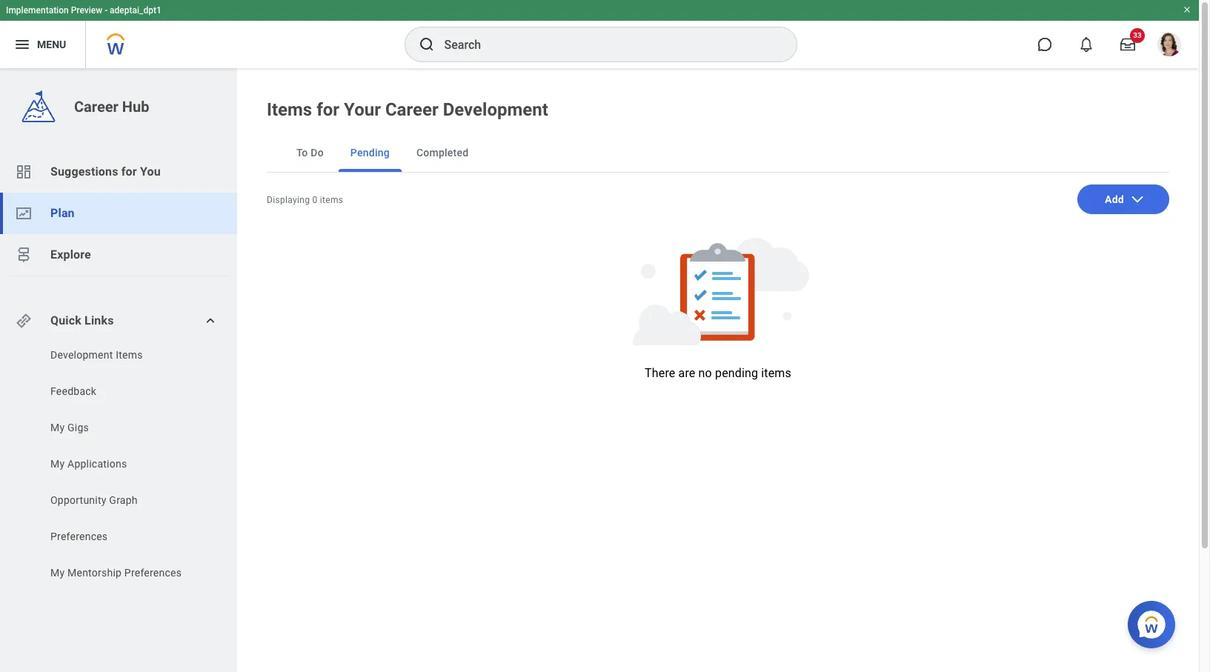 Task type: locate. For each thing, give the bounding box(es) containing it.
0 horizontal spatial for
[[121, 165, 137, 179]]

add
[[1105, 194, 1125, 205]]

0 vertical spatial preferences
[[50, 531, 108, 543]]

1 vertical spatial preferences
[[124, 567, 182, 579]]

timeline milestone image
[[15, 246, 33, 264]]

items right 0
[[320, 195, 344, 205]]

to do button
[[285, 133, 336, 172]]

development items
[[50, 349, 143, 361]]

0 vertical spatial items
[[267, 99, 312, 120]]

1 horizontal spatial for
[[317, 99, 340, 120]]

0 vertical spatial list
[[0, 151, 237, 276]]

menu banner
[[0, 0, 1200, 68]]

preferences down preferences link
[[124, 567, 182, 579]]

displaying 0 items
[[267, 195, 344, 205]]

1 horizontal spatial items
[[762, 366, 792, 380]]

explore
[[50, 248, 91, 262]]

1 vertical spatial for
[[121, 165, 137, 179]]

3 my from the top
[[50, 567, 65, 579]]

implementation preview -   adeptai_dpt1
[[6, 5, 162, 16]]

2 my from the top
[[50, 458, 65, 470]]

0 horizontal spatial career
[[74, 98, 119, 116]]

career left hub
[[74, 98, 119, 116]]

0 horizontal spatial items
[[116, 349, 143, 361]]

my left mentorship
[[50, 567, 65, 579]]

0 horizontal spatial items
[[320, 195, 344, 205]]

items
[[320, 195, 344, 205], [762, 366, 792, 380]]

are
[[679, 366, 696, 380]]

items down quick links element
[[116, 349, 143, 361]]

completed button
[[405, 133, 481, 172]]

0 vertical spatial for
[[317, 99, 340, 120]]

1 horizontal spatial development
[[443, 99, 548, 120]]

quick links element
[[15, 306, 225, 336]]

for left your
[[317, 99, 340, 120]]

menu
[[37, 38, 66, 50]]

for for you
[[121, 165, 137, 179]]

1 vertical spatial development
[[50, 349, 113, 361]]

my down my gigs
[[50, 458, 65, 470]]

1 vertical spatial my
[[50, 458, 65, 470]]

1 vertical spatial items
[[116, 349, 143, 361]]

preferences inside my mentorship preferences link
[[124, 567, 182, 579]]

feedback link
[[49, 384, 201, 399]]

items up the to
[[267, 99, 312, 120]]

for
[[317, 99, 340, 120], [121, 165, 137, 179]]

explore link
[[0, 234, 237, 276]]

career
[[74, 98, 119, 116], [385, 99, 439, 120]]

my for my mentorship preferences
[[50, 567, 65, 579]]

1 horizontal spatial preferences
[[124, 567, 182, 579]]

2 vertical spatial my
[[50, 567, 65, 579]]

my applications
[[50, 458, 127, 470]]

preferences down opportunity
[[50, 531, 108, 543]]

2 list from the top
[[0, 348, 237, 584]]

development
[[443, 99, 548, 120], [50, 349, 113, 361]]

development down quick links
[[50, 349, 113, 361]]

list containing suggestions for you
[[0, 151, 237, 276]]

pending
[[351, 147, 390, 159]]

for left you
[[121, 165, 137, 179]]

displaying
[[267, 195, 310, 205]]

inbox large image
[[1121, 37, 1136, 52]]

suggestions for you
[[50, 165, 161, 179]]

quick
[[50, 314, 82, 328]]

do
[[311, 147, 324, 159]]

plan link
[[0, 193, 237, 234]]

1 my from the top
[[50, 422, 65, 434]]

menu button
[[0, 21, 85, 68]]

items
[[267, 99, 312, 120], [116, 349, 143, 361]]

no
[[699, 366, 712, 380]]

list
[[0, 151, 237, 276], [0, 348, 237, 584]]

opportunity graph
[[50, 495, 138, 506]]

my
[[50, 422, 65, 434], [50, 458, 65, 470], [50, 567, 65, 579]]

my mentorship preferences
[[50, 567, 182, 579]]

there are no pending items
[[645, 366, 792, 380]]

my left gigs
[[50, 422, 65, 434]]

0 horizontal spatial development
[[50, 349, 113, 361]]

opportunity
[[50, 495, 107, 506]]

career right your
[[385, 99, 439, 120]]

1 vertical spatial items
[[762, 366, 792, 380]]

tab list
[[267, 133, 1170, 173]]

-
[[105, 5, 108, 16]]

1 horizontal spatial career
[[385, 99, 439, 120]]

notifications large image
[[1079, 37, 1094, 52]]

quick links
[[50, 314, 114, 328]]

preferences
[[50, 531, 108, 543], [124, 567, 182, 579]]

0 vertical spatial items
[[320, 195, 344, 205]]

items right pending
[[762, 366, 792, 380]]

1 list from the top
[[0, 151, 237, 276]]

my for my gigs
[[50, 422, 65, 434]]

0
[[312, 195, 318, 205]]

0 vertical spatial my
[[50, 422, 65, 434]]

links
[[85, 314, 114, 328]]

0 horizontal spatial preferences
[[50, 531, 108, 543]]

development up completed button
[[443, 99, 548, 120]]

justify image
[[13, 36, 31, 53]]

link image
[[15, 312, 33, 330]]

graph
[[109, 495, 138, 506]]

my gigs link
[[49, 420, 201, 435]]

1 vertical spatial list
[[0, 348, 237, 584]]



Task type: vqa. For each thing, say whether or not it's contained in the screenshot.
the topmost clayton
no



Task type: describe. For each thing, give the bounding box(es) containing it.
search image
[[418, 36, 436, 53]]

list containing development items
[[0, 348, 237, 584]]

tab list containing to do
[[267, 133, 1170, 173]]

33 button
[[1112, 28, 1145, 61]]

Search Workday  search field
[[444, 28, 766, 61]]

onboarding home image
[[15, 205, 33, 222]]

33
[[1134, 31, 1142, 39]]

0 vertical spatial development
[[443, 99, 548, 120]]

there
[[645, 366, 676, 380]]

close environment banner image
[[1183, 5, 1192, 14]]

hub
[[122, 98, 149, 116]]

suggestions for you link
[[0, 151, 237, 193]]

my for my applications
[[50, 458, 65, 470]]

feedback
[[50, 386, 96, 397]]

you
[[140, 165, 161, 179]]

chevron down image
[[1131, 192, 1145, 207]]

chevron up small image
[[203, 314, 218, 328]]

mentorship
[[67, 567, 122, 579]]

gigs
[[67, 422, 89, 434]]

development items link
[[49, 348, 201, 363]]

pending
[[715, 366, 759, 380]]

adeptai_dpt1
[[110, 5, 162, 16]]

items for your career development
[[267, 99, 548, 120]]

plan
[[50, 206, 75, 220]]

your
[[344, 99, 381, 120]]

to do
[[297, 147, 324, 159]]

for for your
[[317, 99, 340, 120]]

career hub
[[74, 98, 149, 116]]

my mentorship preferences link
[[49, 566, 201, 581]]

implementation
[[6, 5, 69, 16]]

applications
[[67, 458, 127, 470]]

profile logan mcneil image
[[1158, 33, 1182, 59]]

completed
[[417, 147, 469, 159]]

pending button
[[339, 133, 402, 172]]

preview
[[71, 5, 102, 16]]

to
[[297, 147, 308, 159]]

preferences inside preferences link
[[50, 531, 108, 543]]

dashboard image
[[15, 163, 33, 181]]

opportunity graph link
[[49, 493, 201, 508]]

preferences link
[[49, 529, 201, 544]]

add button
[[1078, 185, 1170, 214]]

my applications link
[[49, 457, 201, 472]]

my gigs
[[50, 422, 89, 434]]

suggestions
[[50, 165, 118, 179]]

1 horizontal spatial items
[[267, 99, 312, 120]]



